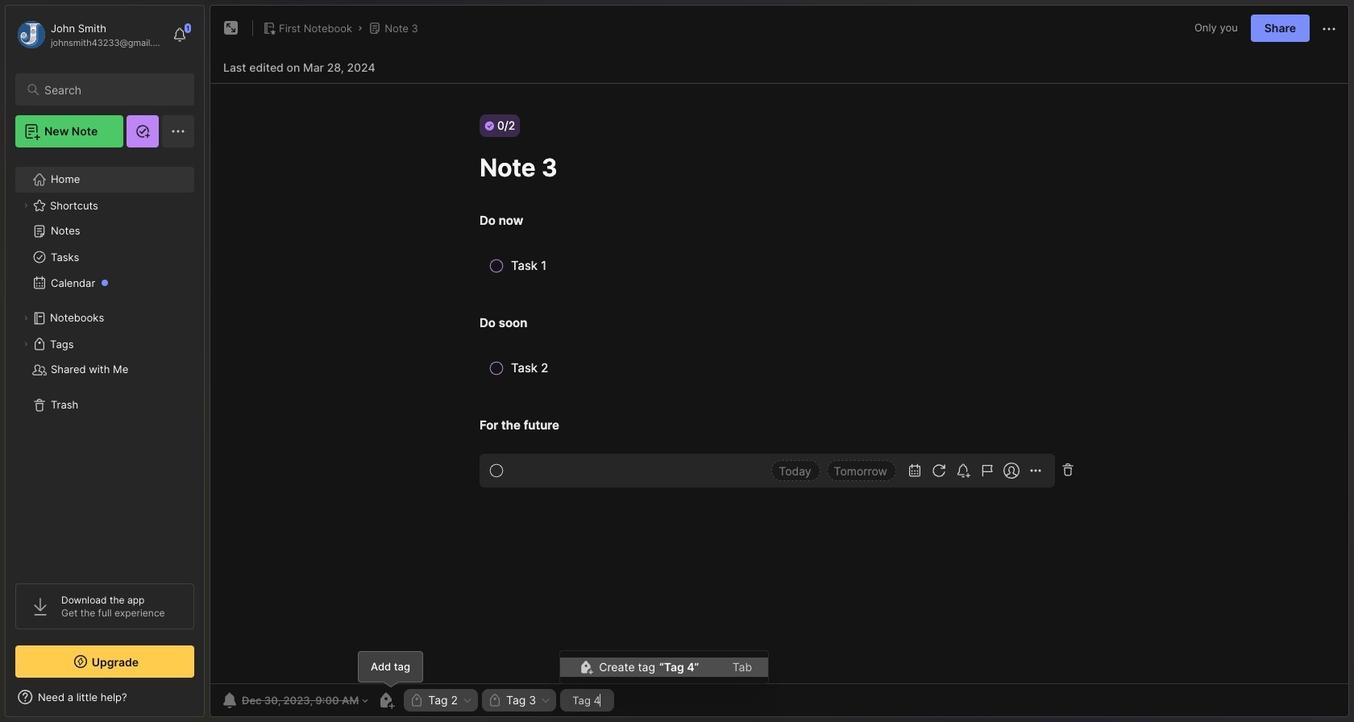 Task type: vqa. For each thing, say whether or not it's contained in the screenshot.
search text field
yes



Task type: locate. For each thing, give the bounding box(es) containing it.
tree inside the "main" element
[[6, 157, 204, 569]]

tooltip
[[358, 651, 423, 688]]

WHAT'S NEW field
[[6, 684, 204, 710]]

main element
[[0, 0, 210, 722]]

Tag 2 Tag actions field
[[458, 695, 473, 706]]

click to collapse image
[[204, 692, 216, 712]]

note window element
[[210, 5, 1349, 721]]

Note Editor text field
[[210, 83, 1348, 683]]

None search field
[[44, 80, 180, 99]]

Account field
[[15, 19, 164, 51]]

Search text field
[[44, 82, 180, 98]]

expand tags image
[[21, 339, 31, 349]]

tree
[[6, 157, 204, 569]]

Edit reminder field
[[218, 689, 370, 712]]

none search field inside the "main" element
[[44, 80, 180, 99]]

more actions image
[[1319, 19, 1339, 39]]

Tag 3 Tag actions field
[[536, 695, 551, 706]]



Task type: describe. For each thing, give the bounding box(es) containing it.
expand note image
[[222, 19, 241, 38]]

expand notebooks image
[[21, 314, 31, 323]]

More actions field
[[1319, 18, 1339, 39]]

add tag image
[[377, 691, 396, 710]]

Add tag field
[[571, 693, 604, 708]]



